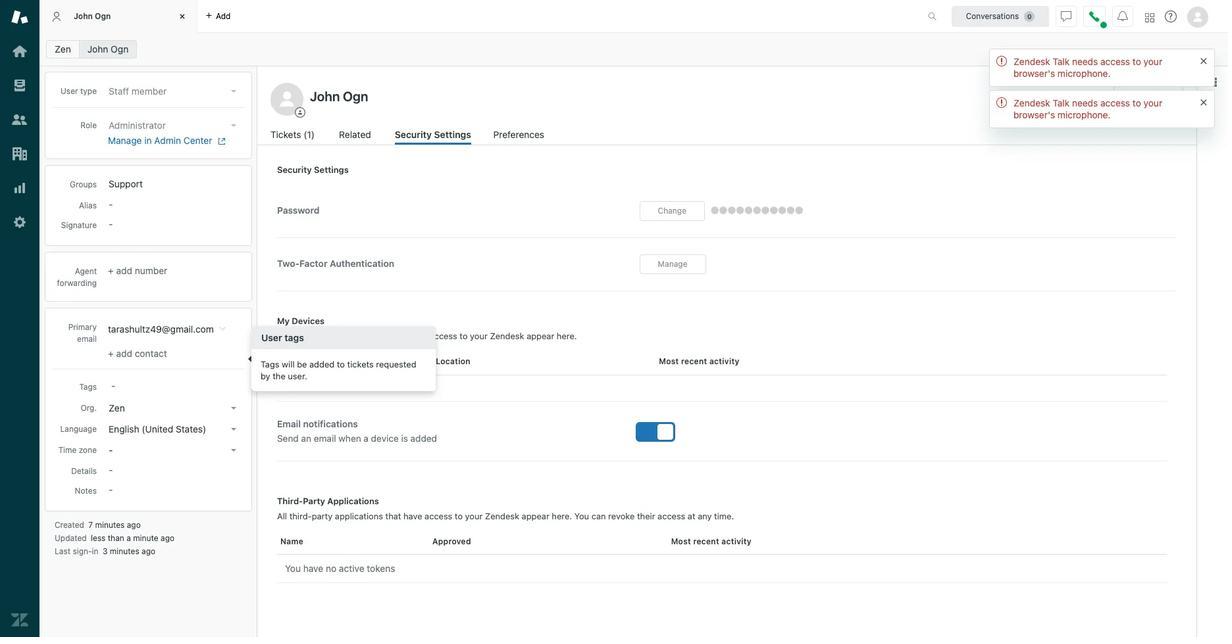 Task type: describe. For each thing, give the bounding box(es) containing it.
is
[[401, 434, 408, 444]]

talk for second × button from the bottom
[[1053, 56, 1070, 67]]

john inside tab
[[74, 11, 93, 21]]

reporting image
[[11, 180, 28, 197]]

notifications
[[303, 419, 358, 430]]

center
[[184, 135, 212, 146]]

here. inside my devices all computers and browsers that have access to your zendesk appear here.
[[557, 331, 577, 342]]

third-
[[289, 511, 312, 522]]

manage for manage in admin center
[[108, 135, 142, 146]]

tokens
[[367, 564, 395, 575]]

change
[[658, 206, 687, 216]]

contact
[[135, 348, 167, 359]]

a inside created 7 minutes ago updated less than a minute ago last sign-in 3 minutes ago
[[127, 534, 131, 544]]

microphone. for 1st × button from the bottom
[[1058, 109, 1111, 120]]

time.
[[714, 511, 734, 522]]

organizations image
[[11, 145, 28, 163]]

tags will be added to tickets requested by the user.
[[261, 360, 416, 382]]

7
[[88, 521, 93, 531]]

can
[[592, 511, 606, 522]]

you inside "third-party applications all third-party applications that have access to your zendesk appear here. you can revoke their access at any time."
[[574, 511, 589, 522]]

all inside my devices all computers and browsers that have access to your zendesk appear here.
[[277, 331, 287, 342]]

(1)
[[304, 129, 315, 140]]

their
[[637, 511, 655, 522]]

main element
[[0, 0, 39, 638]]

- field
[[106, 379, 242, 394]]

agent forwarding
[[57, 267, 97, 288]]

you have no remembered devices
[[280, 383, 424, 394]]

to inside tags will be added to tickets requested by the user.
[[337, 360, 345, 370]]

name for you have no remembered devices
[[280, 357, 303, 367]]

updated
[[55, 534, 87, 544]]

staff
[[109, 86, 129, 97]]

at
[[688, 511, 696, 522]]

manage for manage
[[658, 259, 688, 269]]

will
[[282, 360, 295, 370]]

close image
[[176, 10, 189, 23]]

active
[[339, 564, 364, 575]]

my
[[277, 316, 290, 327]]

secondary element
[[39, 36, 1228, 63]]

manage in admin center link
[[108, 135, 236, 147]]

here. inside "third-party applications all third-party applications that have access to your zendesk appear here. you can revoke their access at any time."
[[552, 511, 572, 522]]

1 horizontal spatial security settings
[[395, 129, 471, 140]]

notes
[[75, 486, 97, 496]]

zendesk support image
[[11, 9, 28, 26]]

have down user.
[[299, 383, 319, 394]]

-
[[109, 445, 113, 456]]

user.
[[288, 372, 307, 382]]

tickets
[[347, 360, 374, 370]]

+ new ticket button
[[1114, 86, 1184, 106]]

add for add contact
[[116, 348, 132, 359]]

admin
[[154, 135, 181, 146]]

sign-
[[73, 547, 92, 557]]

0 horizontal spatial security
[[277, 165, 312, 175]]

0 vertical spatial security
[[395, 129, 432, 140]]

add inside popup button
[[216, 11, 231, 21]]

than
[[108, 534, 124, 544]]

+ for + add contact
[[108, 348, 114, 359]]

primary
[[68, 323, 97, 332]]

number
[[135, 265, 167, 276]]

1 vertical spatial minutes
[[110, 547, 139, 557]]

access inside my devices all computers and browsers that have access to your zendesk appear here.
[[430, 331, 457, 342]]

related link
[[339, 128, 373, 145]]

member
[[132, 86, 167, 97]]

security settings link
[[395, 128, 471, 145]]

zen inside button
[[109, 403, 125, 414]]

tags for tags will be added to tickets requested by the user.
[[261, 360, 279, 370]]

zendesk image
[[11, 612, 28, 629]]

add for add number
[[116, 265, 132, 276]]

role
[[81, 120, 97, 130]]

alias
[[79, 201, 97, 211]]

third-
[[277, 496, 303, 507]]

you for you have no active tokens
[[285, 564, 301, 575]]

+ for + add number
[[108, 265, 114, 276]]

factor
[[300, 259, 328, 269]]

in inside the manage in admin center link
[[144, 135, 152, 146]]

+ new ticket
[[1121, 90, 1176, 101]]

your inside "third-party applications all third-party applications that have access to your zendesk appear here. you can revoke their access at any time."
[[465, 511, 483, 522]]

john inside secondary element
[[87, 43, 108, 55]]

english
[[109, 424, 139, 435]]

appear inside "third-party applications all third-party applications that have access to your zendesk appear here. you can revoke their access at any time."
[[522, 511, 550, 522]]

zen link
[[46, 40, 80, 59]]

apps image
[[1207, 77, 1218, 88]]

minute
[[133, 534, 158, 544]]

+ for + new ticket
[[1121, 90, 1126, 101]]

access left ticket
[[1101, 97, 1130, 109]]

user type
[[61, 86, 97, 96]]

location
[[436, 357, 471, 367]]

administrator button
[[105, 117, 242, 135]]

2 browser's from the top
[[1014, 109, 1055, 120]]

ogn inside john ogn tab
[[95, 11, 111, 21]]

views image
[[11, 77, 28, 94]]

requested
[[376, 360, 416, 370]]

added inside email notifications send an email when a device is added
[[411, 434, 437, 444]]

zendesk inside my devices all computers and browsers that have access to your zendesk appear here.
[[490, 331, 524, 342]]

email inside primary email
[[77, 334, 97, 344]]

type
[[80, 86, 97, 96]]

john ogn inside tab
[[74, 11, 111, 21]]

applications
[[335, 511, 383, 522]]

activity for tokens
[[722, 537, 752, 547]]

party
[[312, 511, 333, 522]]

arrow down image for english (united states)
[[231, 429, 236, 431]]

your inside my devices all computers and browsers that have access to your zendesk appear here.
[[470, 331, 488, 342]]

and
[[334, 331, 349, 342]]

activity for devices
[[710, 357, 740, 367]]

last
[[55, 547, 70, 557]]

signature
[[61, 221, 97, 230]]

staff member button
[[105, 82, 242, 101]]

+ add number
[[108, 265, 167, 276]]

third-party applications all third-party applications that have access to your zendesk appear here. you can revoke their access at any time.
[[277, 496, 734, 522]]

preferences link
[[493, 128, 547, 145]]

states)
[[176, 424, 206, 435]]

that inside "third-party applications all third-party applications that have access to your zendesk appear here. you can revoke their access at any time."
[[385, 511, 401, 522]]

arrow down image for -
[[231, 450, 236, 452]]

details
[[71, 467, 97, 477]]

get started image
[[11, 43, 28, 60]]

my devices all computers and browsers that have access to your zendesk appear here.
[[277, 316, 577, 342]]

send
[[277, 434, 299, 444]]

2 needs from the top
[[1072, 97, 1098, 109]]

you have no active tokens
[[285, 564, 395, 575]]

to inside "third-party applications all third-party applications that have access to your zendesk appear here. you can revoke their access at any time."
[[455, 511, 463, 522]]

2 × from the top
[[1200, 93, 1208, 109]]

device
[[371, 434, 399, 444]]

tarashultz49@gmail.com
[[108, 324, 214, 335]]

manage in admin center
[[108, 135, 212, 146]]



Task type: locate. For each thing, give the bounding box(es) containing it.
be
[[297, 360, 307, 370]]

0 vertical spatial you
[[280, 383, 296, 394]]

have inside "third-party applications all third-party applications that have access to your zendesk appear here. you can revoke their access at any time."
[[404, 511, 422, 522]]

in down the administrator
[[144, 135, 152, 146]]

access left "at"
[[658, 511, 685, 522]]

add left number
[[116, 265, 132, 276]]

arrow down image right states)
[[231, 429, 236, 431]]

all down third-
[[277, 511, 287, 522]]

to inside my devices all computers and browsers that have access to your zendesk appear here.
[[460, 331, 468, 342]]

ogn down john ogn tab
[[111, 43, 129, 55]]

have left active
[[303, 564, 323, 575]]

arrow down image inside administrator button
[[231, 124, 236, 127]]

× button down apps icon at the right of the page
[[1200, 93, 1208, 109]]

manage down the administrator
[[108, 135, 142, 146]]

zendesk talk needs access to your browser's microphone. for 1st × button from the bottom
[[1014, 97, 1163, 120]]

1 vertical spatial all
[[277, 511, 287, 522]]

1 vertical spatial user
[[261, 333, 282, 344]]

manage
[[108, 135, 142, 146], [658, 259, 688, 269]]

0 vertical spatial zen
[[55, 43, 71, 55]]

tags up org.
[[79, 382, 97, 392]]

1 vertical spatial no
[[326, 564, 336, 575]]

tabs tab list
[[39, 0, 914, 33]]

arrow down image down english (united states) button
[[231, 450, 236, 452]]

button displays agent's chat status as invisible. image
[[1061, 11, 1072, 21]]

add button
[[197, 0, 239, 32]]

1 × button from the top
[[1200, 52, 1208, 67]]

tags inside tags will be added to tickets requested by the user.
[[261, 360, 279, 370]]

tickets (1)
[[271, 129, 315, 140]]

arrow down image inside - button
[[231, 450, 236, 452]]

1 vertical spatial that
[[385, 511, 401, 522]]

zen right get started image
[[55, 43, 71, 55]]

all down my
[[277, 331, 287, 342]]

browsers
[[352, 331, 388, 342]]

time
[[58, 446, 77, 456]]

1 vertical spatial you
[[574, 511, 589, 522]]

× down apps icon at the right of the page
[[1200, 93, 1208, 109]]

get help image
[[1165, 11, 1177, 22]]

1 vertical spatial john ogn
[[87, 43, 129, 55]]

added right be
[[309, 360, 335, 370]]

1 horizontal spatial a
[[364, 434, 369, 444]]

2 arrow down image from the top
[[231, 450, 236, 452]]

1 vertical spatial +
[[108, 265, 114, 276]]

security down tickets (1) link
[[277, 165, 312, 175]]

access up location
[[430, 331, 457, 342]]

1 talk from the top
[[1053, 56, 1070, 67]]

0 horizontal spatial security settings
[[277, 165, 349, 175]]

1 vertical spatial recent
[[693, 537, 719, 547]]

0 vertical spatial activity
[[710, 357, 740, 367]]

email inside email notifications send an email when a device is added
[[314, 434, 336, 444]]

0 vertical spatial most
[[659, 357, 679, 367]]

1 vertical spatial manage
[[658, 259, 688, 269]]

1 horizontal spatial in
[[144, 135, 152, 146]]

0 vertical spatial × button
[[1200, 52, 1208, 67]]

1 vertical spatial microphone.
[[1058, 109, 1111, 120]]

talk for 1st × button from the bottom
[[1053, 97, 1070, 109]]

0 horizontal spatial email
[[77, 334, 97, 344]]

all
[[277, 331, 287, 342], [277, 511, 287, 522]]

to up approved
[[455, 511, 463, 522]]

minutes up "than"
[[95, 521, 125, 531]]

0 vertical spatial ago
[[127, 521, 141, 531]]

ago up minute
[[127, 521, 141, 531]]

arrow down image inside staff member button
[[231, 90, 236, 93]]

0 vertical spatial recent
[[681, 357, 707, 367]]

0 vertical spatial most recent activity
[[659, 357, 740, 367]]

agent
[[75, 267, 97, 276]]

new
[[1129, 90, 1148, 101]]

to left ticket
[[1133, 97, 1141, 109]]

have right applications
[[404, 511, 422, 522]]

add right close image
[[216, 11, 231, 21]]

preferences
[[493, 129, 544, 140]]

two-factor authentication
[[277, 259, 394, 269]]

most
[[659, 357, 679, 367], [671, 537, 691, 547]]

zen button
[[105, 400, 242, 418]]

1 × from the top
[[1200, 52, 1208, 67]]

0 vertical spatial ogn
[[95, 11, 111, 21]]

that right applications
[[385, 511, 401, 522]]

0 vertical spatial in
[[144, 135, 152, 146]]

2 vertical spatial arrow down image
[[231, 407, 236, 410]]

arrow down image for administrator
[[231, 124, 236, 127]]

1 vertical spatial added
[[411, 434, 437, 444]]

arrow down image inside zen button
[[231, 407, 236, 410]]

None text field
[[306, 86, 1108, 106]]

0 vertical spatial no
[[321, 383, 332, 394]]

time zone
[[58, 446, 97, 456]]

+ right the agent
[[108, 265, 114, 276]]

1 vertical spatial email
[[314, 434, 336, 444]]

you for you have no remembered devices
[[280, 383, 296, 394]]

email down notifications
[[314, 434, 336, 444]]

user left type
[[61, 86, 78, 96]]

microphone.
[[1058, 68, 1111, 79], [1058, 109, 1111, 120]]

added inside tags will be added to tickets requested by the user.
[[309, 360, 335, 370]]

0 horizontal spatial a
[[127, 534, 131, 544]]

1 horizontal spatial security
[[395, 129, 432, 140]]

2 vertical spatial ago
[[142, 547, 155, 557]]

john up zen link
[[74, 11, 93, 21]]

0 vertical spatial appear
[[527, 331, 555, 342]]

microphone. for second × button from the bottom
[[1058, 68, 1111, 79]]

2 vertical spatial you
[[285, 564, 301, 575]]

1 vertical spatial most recent activity
[[671, 537, 752, 547]]

0 horizontal spatial added
[[309, 360, 335, 370]]

to up "new"
[[1133, 56, 1141, 67]]

settings inside security settings link
[[434, 129, 471, 140]]

john ogn
[[74, 11, 111, 21], [87, 43, 129, 55]]

1 vertical spatial security
[[277, 165, 312, 175]]

customers image
[[11, 111, 28, 128]]

access
[[1101, 56, 1130, 67], [1101, 97, 1130, 109], [430, 331, 457, 342], [425, 511, 452, 522], [658, 511, 685, 522]]

zone
[[79, 446, 97, 456]]

1 horizontal spatial email
[[314, 434, 336, 444]]

all inside "third-party applications all third-party applications that have access to your zendesk appear here. you can revoke their access at any time."
[[277, 511, 287, 522]]

1 needs from the top
[[1072, 56, 1098, 67]]

1 vertical spatial settings
[[314, 165, 349, 175]]

0 vertical spatial user
[[61, 86, 78, 96]]

0 vertical spatial arrow down image
[[231, 90, 236, 93]]

have up the requested
[[409, 331, 427, 342]]

0 horizontal spatial settings
[[314, 165, 349, 175]]

approved
[[432, 537, 471, 547]]

1 vertical spatial arrow down image
[[231, 450, 236, 452]]

× up apps icon at the right of the page
[[1200, 52, 1208, 67]]

access up approved
[[425, 511, 452, 522]]

1 all from the top
[[277, 331, 287, 342]]

john ogn tab
[[39, 0, 197, 33]]

1 vertical spatial talk
[[1053, 97, 1070, 109]]

0 horizontal spatial tags
[[79, 382, 97, 392]]

authentication
[[330, 259, 394, 269]]

1 horizontal spatial added
[[411, 434, 437, 444]]

2 horizontal spatial ago
[[161, 534, 175, 544]]

email notifications send an email when a device is added
[[277, 419, 437, 444]]

+ left "new"
[[1121, 90, 1126, 101]]

1 vertical spatial here.
[[552, 511, 572, 522]]

name up user.
[[280, 357, 303, 367]]

english (united states) button
[[105, 421, 242, 439]]

primary email
[[68, 323, 97, 344]]

1 browser's from the top
[[1014, 68, 1055, 79]]

1 vertical spatial in
[[92, 547, 98, 557]]

ogn inside john ogn link
[[111, 43, 129, 55]]

that inside my devices all computers and browsers that have access to your zendesk appear here.
[[390, 331, 406, 342]]

zendesk products image
[[1145, 13, 1155, 22]]

0 vertical spatial all
[[277, 331, 287, 342]]

2 vertical spatial add
[[116, 348, 132, 359]]

have
[[409, 331, 427, 342], [299, 383, 319, 394], [404, 511, 422, 522], [303, 564, 323, 575]]

0 vertical spatial arrow down image
[[231, 429, 236, 431]]

0 vertical spatial john ogn
[[74, 11, 111, 21]]

ticket
[[1150, 90, 1176, 101]]

that
[[390, 331, 406, 342], [385, 511, 401, 522]]

0 vertical spatial added
[[309, 360, 335, 370]]

1 microphone. from the top
[[1058, 68, 1111, 79]]

john ogn down john ogn tab
[[87, 43, 129, 55]]

0 vertical spatial name
[[280, 357, 303, 367]]

1 arrow down image from the top
[[231, 90, 236, 93]]

0 vertical spatial manage
[[108, 135, 142, 146]]

add left contact
[[116, 348, 132, 359]]

0 vertical spatial add
[[216, 11, 231, 21]]

john ogn inside secondary element
[[87, 43, 129, 55]]

no left active
[[326, 564, 336, 575]]

1 vertical spatial browser's
[[1014, 109, 1055, 120]]

tags up by
[[261, 360, 279, 370]]

+
[[1121, 90, 1126, 101], [108, 265, 114, 276], [108, 348, 114, 359]]

add
[[216, 11, 231, 21], [116, 265, 132, 276], [116, 348, 132, 359]]

1 vertical spatial zendesk talk needs access to your browser's microphone.
[[1014, 97, 1163, 120]]

revoke
[[608, 511, 635, 522]]

you
[[280, 383, 296, 394], [574, 511, 589, 522], [285, 564, 301, 575]]

manage down change button
[[658, 259, 688, 269]]

an
[[301, 434, 311, 444]]

1 vertical spatial ogn
[[111, 43, 129, 55]]

1 vertical spatial tags
[[79, 382, 97, 392]]

0 vertical spatial talk
[[1053, 56, 1070, 67]]

1 vertical spatial security settings
[[277, 165, 349, 175]]

tickets (1) link
[[271, 128, 317, 145]]

appear inside my devices all computers and browsers that have access to your zendesk appear here.
[[527, 331, 555, 342]]

admin image
[[11, 214, 28, 231]]

no for active
[[326, 564, 336, 575]]

arrow down image for zen
[[231, 407, 236, 410]]

support
[[109, 178, 143, 190]]

you down third-
[[285, 564, 301, 575]]

1 vertical spatial zen
[[109, 403, 125, 414]]

arrow down image
[[231, 429, 236, 431], [231, 450, 236, 452]]

name down third-
[[280, 537, 303, 547]]

email
[[277, 419, 301, 430]]

0 vertical spatial tags
[[261, 360, 279, 370]]

tags for tags
[[79, 382, 97, 392]]

+ inside button
[[1121, 90, 1126, 101]]

0 horizontal spatial zen
[[55, 43, 71, 55]]

ago down minute
[[142, 547, 155, 557]]

activity
[[710, 357, 740, 367], [722, 537, 752, 547]]

arrow down image
[[231, 90, 236, 93], [231, 124, 236, 127], [231, 407, 236, 410]]

user for user type
[[61, 86, 78, 96]]

party
[[303, 496, 325, 507]]

× button up apps icon at the right of the page
[[1200, 52, 1208, 67]]

1 vertical spatial ago
[[161, 534, 175, 544]]

less
[[91, 534, 106, 544]]

zen
[[55, 43, 71, 55], [109, 403, 125, 414]]

to up location
[[460, 331, 468, 342]]

security
[[395, 129, 432, 140], [277, 165, 312, 175]]

to left tickets
[[337, 360, 345, 370]]

1 horizontal spatial zen
[[109, 403, 125, 414]]

+ add contact
[[108, 348, 167, 359]]

added right is
[[411, 434, 437, 444]]

no
[[321, 383, 332, 394], [326, 564, 336, 575]]

recent for tokens
[[693, 537, 719, 547]]

zendesk talk needs access to your browser's microphone.
[[1014, 56, 1163, 79], [1014, 97, 1163, 120]]

john right zen link
[[87, 43, 108, 55]]

2 all from the top
[[277, 511, 287, 522]]

ago right minute
[[161, 534, 175, 544]]

in left 3
[[92, 547, 98, 557]]

a right "than"
[[127, 534, 131, 544]]

1 vertical spatial needs
[[1072, 97, 1098, 109]]

1 vertical spatial activity
[[722, 537, 752, 547]]

arrow down image for staff member
[[231, 90, 236, 93]]

minutes down "than"
[[110, 547, 139, 557]]

0 vertical spatial a
[[364, 434, 369, 444]]

a right "when"
[[364, 434, 369, 444]]

1 horizontal spatial user
[[261, 333, 282, 344]]

1 vertical spatial arrow down image
[[231, 124, 236, 127]]

1 name from the top
[[280, 357, 303, 367]]

in
[[144, 135, 152, 146], [92, 547, 98, 557]]

most for devices
[[659, 357, 679, 367]]

no down tags will be added to tickets requested by the user.
[[321, 383, 332, 394]]

zendesk inside "third-party applications all third-party applications that have access to your zendesk appear here. you can revoke their access at any time."
[[485, 511, 519, 522]]

0 vertical spatial ×
[[1200, 52, 1208, 67]]

most recent activity for you have no remembered devices
[[659, 357, 740, 367]]

language
[[60, 425, 97, 434]]

1 horizontal spatial manage
[[658, 259, 688, 269]]

user down my
[[261, 333, 282, 344]]

any
[[698, 511, 712, 522]]

name for you have no active tokens
[[280, 537, 303, 547]]

+ left contact
[[108, 348, 114, 359]]

1 vertical spatial name
[[280, 537, 303, 547]]

0 horizontal spatial in
[[92, 547, 98, 557]]

two-
[[277, 259, 300, 269]]

appear
[[527, 331, 555, 342], [522, 511, 550, 522]]

a inside email notifications send an email when a device is added
[[364, 434, 369, 444]]

that right browsers
[[390, 331, 406, 342]]

no for remembered
[[321, 383, 332, 394]]

●●●●●●●●●●●
[[711, 205, 804, 216]]

administrator
[[109, 120, 166, 131]]

×
[[1200, 52, 1208, 67], [1200, 93, 1208, 109]]

(united
[[142, 424, 173, 435]]

access up "new"
[[1101, 56, 1130, 67]]

org.
[[81, 404, 97, 413]]

most for tokens
[[671, 537, 691, 547]]

1 vertical spatial john
[[87, 43, 108, 55]]

applications
[[327, 496, 379, 507]]

user tags
[[261, 333, 304, 344]]

you left can
[[574, 511, 589, 522]]

1 horizontal spatial tags
[[261, 360, 279, 370]]

zen up english
[[109, 403, 125, 414]]

2 microphone. from the top
[[1058, 109, 1111, 120]]

devices
[[292, 316, 325, 327]]

0 vertical spatial needs
[[1072, 56, 1098, 67]]

1 horizontal spatial settings
[[434, 129, 471, 140]]

1 vertical spatial ×
[[1200, 93, 1208, 109]]

staff member
[[109, 86, 167, 97]]

0 vertical spatial security settings
[[395, 129, 471, 140]]

0 vertical spatial microphone.
[[1058, 68, 1111, 79]]

0 vertical spatial +
[[1121, 90, 1126, 101]]

security right related link
[[395, 129, 432, 140]]

zendesk talk needs access to your browser's microphone. for second × button from the bottom
[[1014, 56, 1163, 79]]

2 name from the top
[[280, 537, 303, 547]]

notifications image
[[1118, 11, 1128, 21]]

0 vertical spatial email
[[77, 334, 97, 344]]

have inside my devices all computers and browsers that have access to your zendesk appear here.
[[409, 331, 427, 342]]

3 arrow down image from the top
[[231, 407, 236, 410]]

2 vertical spatial +
[[108, 348, 114, 359]]

name
[[280, 357, 303, 367], [280, 537, 303, 547]]

2 × button from the top
[[1200, 93, 1208, 109]]

0 vertical spatial that
[[390, 331, 406, 342]]

in inside created 7 minutes ago updated less than a minute ago last sign-in 3 minutes ago
[[92, 547, 98, 557]]

0 horizontal spatial user
[[61, 86, 78, 96]]

0 vertical spatial browser's
[[1014, 68, 1055, 79]]

1 zendesk talk needs access to your browser's microphone. from the top
[[1014, 56, 1163, 79]]

2 talk from the top
[[1053, 97, 1070, 109]]

manage link
[[640, 255, 706, 275]]

1 arrow down image from the top
[[231, 429, 236, 431]]

arrow down image inside english (united states) button
[[231, 429, 236, 431]]

0 vertical spatial here.
[[557, 331, 577, 342]]

created 7 minutes ago updated less than a minute ago last sign-in 3 minutes ago
[[55, 521, 175, 557]]

1 vertical spatial add
[[116, 265, 132, 276]]

conversations button
[[952, 6, 1049, 27]]

ogn up john ogn link
[[95, 11, 111, 21]]

email down primary
[[77, 334, 97, 344]]

when
[[339, 434, 361, 444]]

most recent activity for you have no active tokens
[[671, 537, 752, 547]]

recent for devices
[[681, 357, 707, 367]]

talk
[[1053, 56, 1070, 67], [1053, 97, 1070, 109]]

groups
[[70, 180, 97, 190]]

remembered
[[334, 383, 389, 394]]

2 arrow down image from the top
[[231, 124, 236, 127]]

0 vertical spatial zendesk talk needs access to your browser's microphone.
[[1014, 56, 1163, 79]]

ogn
[[95, 11, 111, 21], [111, 43, 129, 55]]

computers
[[289, 331, 332, 342]]

0 vertical spatial john
[[74, 11, 93, 21]]

john ogn up john ogn link
[[74, 11, 111, 21]]

1 horizontal spatial ago
[[142, 547, 155, 557]]

0 vertical spatial minutes
[[95, 521, 125, 531]]

zen inside secondary element
[[55, 43, 71, 55]]

user for user tags
[[261, 333, 282, 344]]

0 horizontal spatial ago
[[127, 521, 141, 531]]

you down the
[[280, 383, 296, 394]]

created
[[55, 521, 84, 531]]

2 zendesk talk needs access to your browser's microphone. from the top
[[1014, 97, 1163, 120]]



Task type: vqa. For each thing, say whether or not it's contained in the screenshot.
Staff
yes



